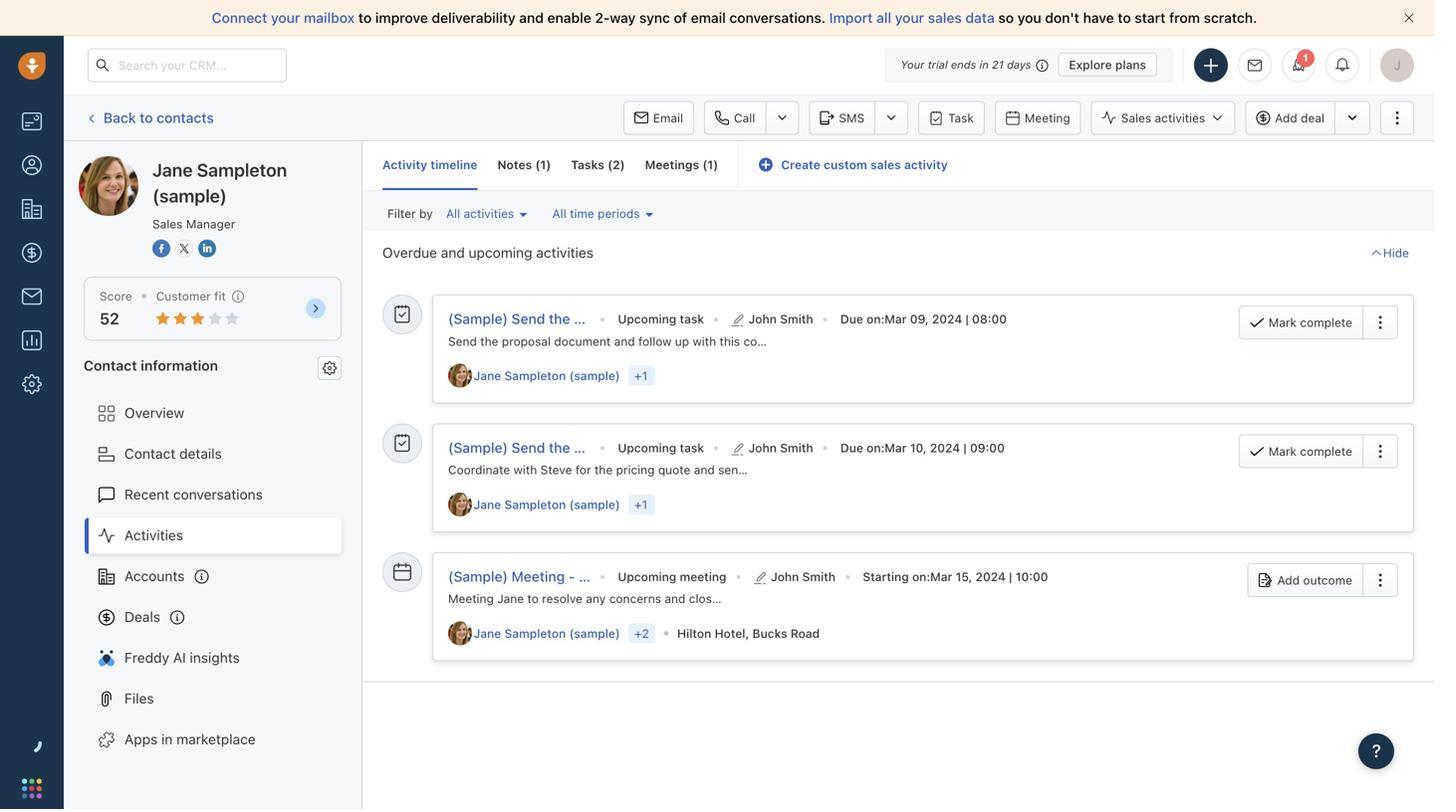 Task type: describe. For each thing, give the bounding box(es) containing it.
sales manager
[[152, 217, 235, 231]]

send email image
[[1248, 59, 1262, 72]]

ai
[[173, 650, 186, 666]]

bucks
[[752, 627, 787, 641]]

tasks
[[571, 158, 604, 172]]

hilton hotel, bucks road
[[677, 627, 820, 641]]

2 vertical spatial john smith
[[771, 570, 836, 584]]

your trial ends in 21 days
[[901, 58, 1031, 71]]

(sample) send the pricing quote link
[[448, 440, 661, 457]]

import all your sales data link
[[829, 9, 998, 26]]

days
[[1007, 58, 1031, 71]]

jane sampleton (sample) for 1st jane sampleton (sample) link from the bottom
[[474, 627, 620, 641]]

Search your CRM... text field
[[88, 48, 287, 82]]

overdue
[[382, 245, 437, 261]]

details
[[179, 446, 222, 462]]

contact information
[[84, 357, 218, 374]]

1 vertical spatial quote
[[658, 463, 691, 477]]

conversations
[[173, 487, 263, 503]]

10,
[[910, 441, 927, 455]]

15,
[[956, 570, 972, 584]]

( for tasks
[[608, 158, 613, 172]]

0 vertical spatial sales
[[928, 9, 962, 26]]

after
[[790, 334, 816, 348]]

mark complete for (sample) send the pricing quote
[[1269, 445, 1352, 459]]

(sample) up manager
[[225, 156, 282, 172]]

starting on : mar 15, 2024 | 10:00
[[863, 570, 1048, 584]]

jane sampleton (sample) link for proposal
[[474, 367, 624, 385]]

all for all activities
[[446, 207, 460, 221]]

tasks ( 2 )
[[571, 158, 625, 172]]

the up send the proposal document and follow up with this contact after it.
[[549, 311, 570, 327]]

upcoming meeting
[[618, 570, 727, 584]]

recent
[[124, 487, 169, 503]]

meetings image
[[393, 563, 411, 581]]

upcoming task for quote
[[618, 441, 704, 455]]

john smith for (sample) send the pricing quote
[[749, 441, 813, 455]]

09,
[[910, 312, 929, 326]]

sampleton for jane sampleton (sample) link corresponding to proposal
[[504, 369, 566, 383]]

send for (sample) send the proposal document
[[512, 311, 545, 327]]

jane sampleton (sample) up manager
[[152, 159, 287, 207]]

import
[[829, 9, 873, 26]]

meeting
[[680, 570, 727, 584]]

on for (sample) send the pricing quote
[[867, 441, 881, 455]]

| for quote
[[963, 441, 967, 455]]

52 button
[[100, 309, 119, 328]]

0 vertical spatial with
[[693, 334, 716, 348]]

don't
[[1045, 9, 1079, 26]]

upcoming for quote
[[618, 441, 676, 455]]

insights
[[190, 650, 240, 666]]

you
[[1018, 9, 1041, 26]]

| for document
[[966, 312, 969, 326]]

(sample) for 1st jane sampleton (sample) link from the bottom
[[569, 627, 620, 641]]

2 vertical spatial :
[[927, 570, 930, 584]]

complete for (sample) send the proposal document
[[1300, 316, 1352, 330]]

it
[[749, 463, 756, 477]]

2 vertical spatial 2024
[[976, 570, 1006, 584]]

contact
[[744, 334, 786, 348]]

quote inside the (sample) send the pricing quote link
[[623, 440, 661, 456]]

the down the (sample) send the proposal document link
[[480, 334, 498, 348]]

0 vertical spatial document
[[635, 311, 701, 327]]

filter
[[387, 207, 416, 221]]

complete for (sample) send the pricing quote
[[1300, 445, 1352, 459]]

back
[[104, 109, 136, 126]]

activity timeline
[[382, 158, 477, 172]]

0 horizontal spatial document
[[554, 334, 611, 348]]

add deal button
[[1245, 101, 1335, 135]]

create custom sales activity
[[781, 158, 948, 172]]

deliverability
[[432, 9, 516, 26]]

fit
[[214, 289, 226, 303]]

deal.
[[744, 592, 771, 606]]

2
[[613, 158, 620, 172]]

follow
[[638, 334, 672, 348]]

mark complete for (sample) send the proposal document
[[1269, 316, 1352, 330]]

+1 for quote
[[634, 498, 647, 512]]

this
[[720, 334, 740, 348]]

jane.
[[774, 463, 805, 477]]

mark for (sample) send the proposal document
[[1269, 316, 1297, 330]]

call
[[734, 111, 755, 125]]

from
[[1169, 9, 1200, 26]]

marketplace
[[176, 732, 256, 748]]

add outcome button
[[1248, 564, 1362, 598]]

(sample) for jane sampleton (sample) link corresponding to proposal
[[569, 369, 620, 383]]

time
[[570, 207, 594, 221]]

activities for sales activities
[[1155, 111, 1205, 125]]

task for document
[[680, 312, 704, 326]]

john smith for (sample) send the proposal document
[[749, 312, 813, 326]]

add outcome
[[1277, 574, 1352, 588]]

all time periods
[[552, 207, 640, 221]]

of
[[674, 9, 687, 26]]

) for tasks ( 2 )
[[620, 158, 625, 172]]

0 horizontal spatial sales
[[870, 158, 901, 172]]

jane inside jane sampleton (sample)
[[152, 159, 193, 181]]

starting
[[863, 570, 909, 584]]

2-
[[595, 9, 610, 26]]

data
[[966, 9, 995, 26]]

send for (sample) send the pricing quote
[[512, 440, 545, 456]]

and left send
[[694, 463, 715, 477]]

to right it
[[760, 463, 771, 477]]

filter by
[[387, 207, 433, 221]]

smith for quote
[[780, 441, 813, 455]]

connect your mailbox to improve deliverability and enable 2-way sync of email conversations. import all your sales data so you don't have to start from scratch.
[[212, 9, 1257, 26]]

close
[[689, 592, 719, 606]]

apps in marketplace
[[124, 732, 256, 748]]

periods
[[598, 207, 640, 221]]

due for document
[[840, 312, 863, 326]]

task
[[948, 111, 974, 125]]

timeline
[[430, 158, 477, 172]]

mailbox
[[304, 9, 355, 26]]

steve
[[540, 463, 572, 477]]

task button
[[918, 101, 985, 135]]

2 vertical spatial smith
[[802, 570, 836, 584]]

sms
[[839, 111, 865, 125]]

enable
[[547, 9, 591, 26]]

: for (sample) send the proposal document
[[881, 312, 885, 326]]

any
[[586, 592, 606, 606]]

notes ( 1 )
[[497, 158, 551, 172]]

meetings ( 1 )
[[645, 158, 718, 172]]

apps
[[124, 732, 158, 748]]

jane sampleton (sample) down contacts
[[119, 156, 282, 172]]

and left follow
[[614, 334, 635, 348]]

smith for document
[[780, 312, 813, 326]]

explore plans link
[[1058, 53, 1157, 77]]

email
[[653, 111, 683, 125]]

road
[[791, 627, 820, 641]]

sms button
[[809, 101, 875, 135]]

: for (sample) send the pricing quote
[[881, 441, 885, 455]]

coordinate with steve for the pricing quote and send it to jane.
[[448, 463, 805, 477]]

(sample) for jane sampleton (sample) link corresponding to pricing
[[569, 498, 620, 512]]

all activities
[[446, 207, 514, 221]]

meetings
[[645, 158, 699, 172]]

2024 for (sample) send the proposal document
[[932, 312, 962, 326]]

for
[[575, 463, 591, 477]]

by
[[419, 207, 433, 221]]

to right back
[[140, 109, 153, 126]]

due for quote
[[840, 441, 863, 455]]

concerns
[[609, 592, 661, 606]]



Task type: vqa. For each thing, say whether or not it's contained in the screenshot.
the sms button
yes



Task type: locate. For each thing, give the bounding box(es) containing it.
2 complete from the top
[[1300, 445, 1352, 459]]

pricing up for
[[574, 440, 619, 456]]

upcoming up coordinate with steve for the pricing quote and send it to jane.
[[618, 441, 676, 455]]

2024 right 09, in the top right of the page
[[932, 312, 962, 326]]

contact for contact information
[[84, 357, 137, 374]]

proposal down the (sample) send the proposal document link
[[502, 334, 551, 348]]

smith
[[780, 312, 813, 326], [780, 441, 813, 455], [802, 570, 836, 584]]

0 vertical spatial :
[[881, 312, 885, 326]]

0 vertical spatial activities
[[1155, 111, 1205, 125]]

1 vertical spatial mark
[[1269, 445, 1297, 459]]

mar for (sample) send the pricing quote
[[885, 441, 907, 455]]

(sample) up coordinate
[[448, 440, 508, 456]]

1 for notes ( 1 )
[[540, 158, 546, 172]]

all left time
[[552, 207, 566, 221]]

hotel,
[[715, 627, 749, 641]]

plans
[[1115, 58, 1146, 72]]

2 upcoming from the top
[[618, 441, 676, 455]]

0 vertical spatial mark
[[1269, 316, 1297, 330]]

1 vertical spatial in
[[161, 732, 173, 748]]

1 horizontal spatial (
[[608, 158, 613, 172]]

1 vertical spatial document
[[554, 334, 611, 348]]

2 vertical spatial |
[[1009, 570, 1012, 584]]

21
[[992, 58, 1004, 71]]

john smith up contact
[[749, 312, 813, 326]]

the up steve
[[549, 440, 570, 456]]

sampleton down contacts
[[153, 156, 222, 172]]

) right notes on the left
[[546, 158, 551, 172]]

mar left 15,
[[930, 570, 952, 584]]

1 horizontal spatial sales
[[1121, 111, 1151, 125]]

john
[[749, 312, 777, 326], [749, 441, 777, 455], [771, 570, 799, 584]]

2 horizontal spatial )
[[713, 158, 718, 172]]

2 jane sampleton (sample) link from the top
[[474, 496, 624, 513]]

2024 right '10,' at the right of the page
[[930, 441, 960, 455]]

1 upcoming task from the top
[[618, 312, 704, 326]]

mark complete button for (sample) send the pricing quote
[[1239, 435, 1362, 469]]

contact down 52
[[84, 357, 137, 374]]

smith up 'jane.'
[[780, 441, 813, 455]]

+1 down coordinate with steve for the pricing quote and send it to jane.
[[634, 498, 647, 512]]

1 upcoming from the top
[[618, 312, 676, 326]]

1 vertical spatial 2024
[[930, 441, 960, 455]]

1 inside 1 link
[[1303, 52, 1309, 64]]

with
[[693, 334, 716, 348], [514, 463, 537, 477]]

1 vertical spatial :
[[881, 441, 885, 455]]

0 vertical spatial due
[[840, 312, 863, 326]]

(sample) send the proposal document link
[[448, 311, 701, 328]]

1 vertical spatial john smith
[[749, 441, 813, 455]]

sampleton up manager
[[197, 159, 287, 181]]

1 jane sampleton (sample) link from the top
[[474, 367, 624, 385]]

activities up overdue and upcoming activities
[[464, 207, 514, 221]]

john smith up 'jane.'
[[749, 441, 813, 455]]

jane sampleton (sample) link for pricing
[[474, 496, 624, 513]]

have
[[1083, 9, 1114, 26]]

0 vertical spatial mar
[[885, 312, 907, 326]]

pricing right for
[[616, 463, 655, 477]]

document down the (sample) send the proposal document link
[[554, 334, 611, 348]]

activity
[[904, 158, 948, 172]]

) for notes ( 1 )
[[546, 158, 551, 172]]

0 vertical spatial 2024
[[932, 312, 962, 326]]

due left 09, in the top right of the page
[[840, 312, 863, 326]]

smith up after
[[780, 312, 813, 326]]

the right for
[[594, 463, 613, 477]]

1 vertical spatial complete
[[1300, 445, 1352, 459]]

2 vertical spatial john
[[771, 570, 799, 584]]

0 vertical spatial contact
[[84, 357, 137, 374]]

and left 'enable'
[[519, 9, 544, 26]]

0 horizontal spatial proposal
[[502, 334, 551, 348]]

(sample) up the sales manager
[[152, 185, 227, 207]]

0 horizontal spatial in
[[161, 732, 173, 748]]

with left steve
[[514, 463, 537, 477]]

jane sampleton (sample) link down steve
[[474, 496, 624, 513]]

3 upcoming from the top
[[618, 570, 676, 584]]

on left '10,' at the right of the page
[[867, 441, 881, 455]]

mar for (sample) send the proposal document
[[885, 312, 907, 326]]

sales left activity
[[870, 158, 901, 172]]

quote left send
[[658, 463, 691, 477]]

overdue and upcoming activities
[[382, 245, 594, 261]]

so
[[998, 9, 1014, 26]]

2024 for (sample) send the pricing quote
[[930, 441, 960, 455]]

0 vertical spatial on
[[867, 312, 881, 326]]

1 vertical spatial mar
[[885, 441, 907, 455]]

to left start
[[1118, 9, 1131, 26]]

customer fit
[[156, 289, 226, 303]]

|
[[966, 312, 969, 326], [963, 441, 967, 455], [1009, 570, 1012, 584]]

1 ( from the left
[[535, 158, 540, 172]]

sales left data
[[928, 9, 962, 26]]

meeting left resolve
[[448, 592, 494, 606]]

0 horizontal spatial (
[[535, 158, 540, 172]]

all inside all activities link
[[446, 207, 460, 221]]

0 vertical spatial add
[[1275, 111, 1297, 125]]

) right tasks
[[620, 158, 625, 172]]

1 vertical spatial john
[[749, 441, 777, 455]]

conversations.
[[729, 9, 826, 26]]

email
[[691, 9, 726, 26]]

sampleton down steve
[[504, 498, 566, 512]]

| left 09:00
[[963, 441, 967, 455]]

1 vertical spatial pricing
[[616, 463, 655, 477]]

send the proposal document and follow up with this contact after it.
[[448, 334, 830, 348]]

create custom sales activity link
[[759, 158, 948, 172]]

0 vertical spatial pricing
[[574, 440, 619, 456]]

mark complete
[[1269, 316, 1352, 330], [1269, 445, 1352, 459]]

and
[[519, 9, 544, 26], [441, 245, 465, 261], [614, 334, 635, 348], [694, 463, 715, 477], [665, 592, 686, 606]]

+1 for document
[[634, 369, 647, 383]]

quote
[[623, 440, 661, 456], [658, 463, 691, 477]]

sales for sales activities
[[1121, 111, 1151, 125]]

1 vertical spatial with
[[514, 463, 537, 477]]

1 vertical spatial mark complete
[[1269, 445, 1352, 459]]

2 task from the top
[[680, 441, 704, 455]]

52
[[100, 309, 119, 328]]

freddy ai insights
[[124, 650, 240, 666]]

jane sampleton (sample) for jane sampleton (sample) link corresponding to proposal
[[474, 369, 620, 383]]

add for add outcome
[[1277, 574, 1300, 588]]

(sample) for (sample) send the pricing quote
[[448, 440, 508, 456]]

jane sampleton (sample) link down the (sample) send the proposal document link
[[474, 367, 624, 385]]

sales down plans
[[1121, 111, 1151, 125]]

( for meetings
[[702, 158, 707, 172]]

2 your from the left
[[895, 9, 924, 26]]

1 right send email image
[[1303, 52, 1309, 64]]

(
[[535, 158, 540, 172], [608, 158, 613, 172], [702, 158, 707, 172]]

0 horizontal spatial all
[[446, 207, 460, 221]]

1 for meetings ( 1 )
[[707, 158, 713, 172]]

coordinate
[[448, 463, 510, 477]]

task up coordinate with steve for the pricing quote and send it to jane.
[[680, 441, 704, 455]]

up
[[675, 334, 689, 348]]

1 horizontal spatial meeting
[[1025, 111, 1070, 125]]

1 horizontal spatial )
[[620, 158, 625, 172]]

and down "upcoming meeting"
[[665, 592, 686, 606]]

2 ( from the left
[[608, 158, 613, 172]]

0 vertical spatial complete
[[1300, 316, 1352, 330]]

meeting inside meeting button
[[1025, 111, 1070, 125]]

0 vertical spatial jane sampleton (sample) link
[[474, 367, 624, 385]]

tasks image
[[393, 305, 411, 323], [393, 434, 411, 452]]

1 vertical spatial upcoming task
[[618, 441, 704, 455]]

send down upcoming
[[512, 311, 545, 327]]

the left deal.
[[722, 592, 740, 606]]

2 mark from the top
[[1269, 445, 1297, 459]]

1 vertical spatial task
[[680, 441, 704, 455]]

john for document
[[749, 312, 777, 326]]

: left 09, in the top right of the page
[[881, 312, 885, 326]]

( for notes
[[535, 158, 540, 172]]

1 your from the left
[[271, 9, 300, 26]]

1 complete from the top
[[1300, 316, 1352, 330]]

tasks image for (sample) send the pricing quote
[[393, 434, 411, 452]]

1 mark complete button from the top
[[1239, 306, 1362, 340]]

custom
[[824, 158, 867, 172]]

add inside add deal 'button'
[[1275, 111, 1297, 125]]

your
[[901, 58, 925, 71]]

jane sampleton (sample) down steve
[[474, 498, 620, 512]]

deal
[[1301, 111, 1325, 125]]

mar
[[885, 312, 907, 326], [885, 441, 907, 455], [930, 570, 952, 584]]

contacts
[[157, 109, 214, 126]]

0 vertical spatial sales
[[1121, 111, 1151, 125]]

connect
[[212, 9, 267, 26]]

to left resolve
[[527, 592, 539, 606]]

09:00
[[970, 441, 1005, 455]]

score
[[100, 289, 132, 303]]

(sample) for (sample) send the proposal document
[[448, 311, 508, 327]]

meeting
[[1025, 111, 1070, 125], [448, 592, 494, 606]]

1 horizontal spatial your
[[895, 9, 924, 26]]

3 jane sampleton (sample) link from the top
[[474, 625, 624, 642]]

1 vertical spatial sales
[[870, 158, 901, 172]]

jane sampleton (sample) link down resolve
[[474, 625, 624, 642]]

add for add deal
[[1275, 111, 1297, 125]]

3 ) from the left
[[713, 158, 718, 172]]

0 vertical spatial +1
[[634, 369, 647, 383]]

add deal
[[1275, 111, 1325, 125]]

2 horizontal spatial 1
[[1303, 52, 1309, 64]]

0 vertical spatial mark complete
[[1269, 316, 1352, 330]]

sampleton for 1st jane sampleton (sample) link from the bottom
[[504, 627, 566, 641]]

meeting jane to resolve any concerns and close the deal.
[[448, 592, 771, 606]]

1 mark complete from the top
[[1269, 316, 1352, 330]]

1 +1 from the top
[[634, 369, 647, 383]]

contact details
[[124, 446, 222, 462]]

in right apps
[[161, 732, 173, 748]]

overview
[[124, 405, 184, 421]]

) right meetings
[[713, 158, 718, 172]]

close image
[[1404, 13, 1414, 23]]

0 vertical spatial mark complete button
[[1239, 306, 1362, 340]]

1 horizontal spatial with
[[693, 334, 716, 348]]

0 horizontal spatial with
[[514, 463, 537, 477]]

on left 09, in the top right of the page
[[867, 312, 881, 326]]

(sample) down send the proposal document and follow up with this contact after it.
[[569, 369, 620, 383]]

task up up
[[680, 312, 704, 326]]

task for quote
[[680, 441, 704, 455]]

0 vertical spatial proposal
[[574, 311, 631, 327]]

send down overdue and upcoming activities
[[448, 334, 477, 348]]

0 horizontal spatial meeting
[[448, 592, 494, 606]]

1 vertical spatial tasks image
[[393, 434, 411, 452]]

2 mark complete button from the top
[[1239, 435, 1362, 469]]

upcoming
[[618, 312, 676, 326], [618, 441, 676, 455], [618, 570, 676, 584]]

meeting for meeting
[[1025, 111, 1070, 125]]

mark complete button
[[1239, 306, 1362, 340], [1239, 435, 1362, 469]]

0 vertical spatial send
[[512, 311, 545, 327]]

outcome
[[1303, 574, 1352, 588]]

2 due from the top
[[840, 441, 863, 455]]

in left 21
[[979, 58, 989, 71]]

due on : mar 09, 2024 | 08:00
[[840, 312, 1007, 326]]

accounts
[[124, 568, 185, 585]]

1 vertical spatial +1
[[634, 498, 647, 512]]

on for (sample) send the proposal document
[[867, 312, 881, 326]]

2 ) from the left
[[620, 158, 625, 172]]

0 horizontal spatial sales
[[152, 217, 183, 231]]

0 vertical spatial tasks image
[[393, 305, 411, 323]]

1 vertical spatial upcoming
[[618, 441, 676, 455]]

jane sampleton (sample)
[[119, 156, 282, 172], [152, 159, 287, 207], [474, 369, 620, 383], [474, 498, 620, 512], [474, 627, 620, 641]]

meeting down days
[[1025, 111, 1070, 125]]

due on : mar 10, 2024 | 09:00
[[840, 441, 1005, 455]]

your left mailbox
[[271, 9, 300, 26]]

1 vertical spatial contact
[[124, 446, 176, 462]]

0 horizontal spatial your
[[271, 9, 300, 26]]

+2
[[634, 627, 649, 641]]

) for meetings ( 1 )
[[713, 158, 718, 172]]

1 horizontal spatial proposal
[[574, 311, 631, 327]]

0 vertical spatial meeting
[[1025, 111, 1070, 125]]

meeting for meeting jane to resolve any concerns and close the deal.
[[448, 592, 494, 606]]

0 vertical spatial john
[[749, 312, 777, 326]]

sampleton
[[153, 156, 222, 172], [197, 159, 287, 181], [504, 369, 566, 383], [504, 498, 566, 512], [504, 627, 566, 641]]

( right meetings
[[702, 158, 707, 172]]

add left "deal"
[[1275, 111, 1297, 125]]

1 vertical spatial sales
[[152, 217, 183, 231]]

files
[[124, 691, 154, 707]]

on right starting
[[912, 570, 927, 584]]

pricing inside the (sample) send the pricing quote link
[[574, 440, 619, 456]]

john for quote
[[749, 441, 777, 455]]

0 horizontal spatial activities
[[464, 207, 514, 221]]

all right by
[[446, 207, 460, 221]]

1 link
[[1282, 48, 1316, 82]]

0 horizontal spatial 1
[[540, 158, 546, 172]]

0 vertical spatial |
[[966, 312, 969, 326]]

mng settings image
[[323, 361, 337, 375]]

1 vertical spatial jane sampleton (sample) link
[[474, 496, 624, 513]]

1 vertical spatial send
[[448, 334, 477, 348]]

your right all
[[895, 9, 924, 26]]

contact
[[84, 357, 137, 374], [124, 446, 176, 462]]

upcoming task up follow
[[618, 312, 704, 326]]

1 right notes on the left
[[540, 158, 546, 172]]

meeting button
[[995, 101, 1081, 135]]

1 horizontal spatial sales
[[928, 9, 962, 26]]

mar left 09, in the top right of the page
[[885, 312, 907, 326]]

1 due from the top
[[840, 312, 863, 326]]

pricing
[[574, 440, 619, 456], [616, 463, 655, 477]]

upcoming up follow
[[618, 312, 676, 326]]

scratch.
[[1204, 9, 1257, 26]]

( right notes on the left
[[535, 158, 540, 172]]

| left 08:00
[[966, 312, 969, 326]]

activities for all activities
[[464, 207, 514, 221]]

2 vertical spatial activities
[[536, 245, 594, 261]]

all
[[446, 207, 460, 221], [552, 207, 566, 221]]

1 (sample) from the top
[[448, 311, 508, 327]]

1 task from the top
[[680, 312, 704, 326]]

sampleton inside jane sampleton (sample)
[[197, 159, 287, 181]]

tasks image for (sample) send the proposal document
[[393, 305, 411, 323]]

(sample) send the pricing quote
[[448, 440, 661, 456]]

| left 10:00
[[1009, 570, 1012, 584]]

1 all from the left
[[446, 207, 460, 221]]

1 mark from the top
[[1269, 316, 1297, 330]]

jane sampleton (sample) for jane sampleton (sample) link corresponding to pricing
[[474, 498, 620, 512]]

activities down explore plans link
[[1155, 111, 1205, 125]]

1 horizontal spatial document
[[635, 311, 701, 327]]

with right up
[[693, 334, 716, 348]]

trial
[[928, 58, 948, 71]]

manager
[[186, 217, 235, 231]]

start
[[1135, 9, 1166, 26]]

sales activities button
[[1091, 101, 1245, 135], [1091, 101, 1235, 135]]

1 ) from the left
[[546, 158, 551, 172]]

(sample)
[[448, 311, 508, 327], [448, 440, 508, 456]]

0 vertical spatial smith
[[780, 312, 813, 326]]

sales left manager
[[152, 217, 183, 231]]

1 vertical spatial proposal
[[502, 334, 551, 348]]

activities down time
[[536, 245, 594, 261]]

(sample) down for
[[569, 498, 620, 512]]

all inside all time periods button
[[552, 207, 566, 221]]

(sample)
[[225, 156, 282, 172], [152, 185, 227, 207], [569, 369, 620, 383], [569, 498, 620, 512], [569, 627, 620, 641]]

( right tasks
[[608, 158, 613, 172]]

1 vertical spatial add
[[1277, 574, 1300, 588]]

send up steve
[[512, 440, 545, 456]]

add left outcome
[[1277, 574, 1300, 588]]

improve
[[375, 9, 428, 26]]

mark complete button for (sample) send the proposal document
[[1239, 306, 1362, 340]]

upcoming for document
[[618, 312, 676, 326]]

(sample) down any
[[569, 627, 620, 641]]

2 mark complete from the top
[[1269, 445, 1352, 459]]

upcoming up the concerns
[[618, 570, 676, 584]]

1 vertical spatial meeting
[[448, 592, 494, 606]]

2 upcoming task from the top
[[618, 441, 704, 455]]

jane sampleton (sample) down resolve
[[474, 627, 620, 641]]

smith up road on the right bottom
[[802, 570, 836, 584]]

resolve
[[542, 592, 583, 606]]

1 horizontal spatial activities
[[536, 245, 594, 261]]

contact for contact details
[[124, 446, 176, 462]]

1 vertical spatial due
[[840, 441, 863, 455]]

2 vertical spatial mar
[[930, 570, 952, 584]]

3 ( from the left
[[702, 158, 707, 172]]

+1 down send the proposal document and follow up with this contact after it.
[[634, 369, 647, 383]]

0 vertical spatial quote
[[623, 440, 661, 456]]

1 vertical spatial activities
[[464, 207, 514, 221]]

contact up recent
[[124, 446, 176, 462]]

1 vertical spatial on
[[867, 441, 881, 455]]

2 vertical spatial send
[[512, 440, 545, 456]]

add inside add outcome button
[[1277, 574, 1300, 588]]

john smith
[[749, 312, 813, 326], [749, 441, 813, 455], [771, 570, 836, 584]]

2 +1 from the top
[[634, 498, 647, 512]]

1 vertical spatial mark complete button
[[1239, 435, 1362, 469]]

upcoming task for document
[[618, 312, 704, 326]]

2 vertical spatial on
[[912, 570, 927, 584]]

sync
[[639, 9, 670, 26]]

1 tasks image from the top
[[393, 305, 411, 323]]

and right the 'overdue' on the top
[[441, 245, 465, 261]]

: left 15,
[[927, 570, 930, 584]]

1 horizontal spatial in
[[979, 58, 989, 71]]

freshworks switcher image
[[22, 779, 42, 799]]

2 all from the left
[[552, 207, 566, 221]]

sampleton for jane sampleton (sample) link corresponding to pricing
[[504, 498, 566, 512]]

1 vertical spatial smith
[[780, 441, 813, 455]]

task
[[680, 312, 704, 326], [680, 441, 704, 455]]

1 vertical spatial |
[[963, 441, 967, 455]]

1 horizontal spatial 1
[[707, 158, 713, 172]]

way
[[610, 9, 636, 26]]

customer
[[156, 289, 211, 303]]

2 (sample) from the top
[[448, 440, 508, 456]]

sales for sales manager
[[152, 217, 183, 231]]

1 vertical spatial (sample)
[[448, 440, 508, 456]]

2 horizontal spatial (
[[702, 158, 707, 172]]

2 tasks image from the top
[[393, 434, 411, 452]]

john up it
[[749, 441, 777, 455]]

proposal
[[574, 311, 631, 327], [502, 334, 551, 348]]

all for all time periods
[[552, 207, 566, 221]]

2 vertical spatial jane sampleton (sample) link
[[474, 625, 624, 642]]

john smith up deal.
[[771, 570, 836, 584]]

all
[[876, 9, 891, 26]]

sampleton down resolve
[[504, 627, 566, 641]]

jane sampleton (sample) down the (sample) send the proposal document link
[[474, 369, 620, 383]]

john up deal.
[[771, 570, 799, 584]]

mar left '10,' at the right of the page
[[885, 441, 907, 455]]

(sample) inside jane sampleton (sample)
[[152, 185, 227, 207]]

to right mailbox
[[358, 9, 372, 26]]

john up contact
[[749, 312, 777, 326]]

2 horizontal spatial activities
[[1155, 111, 1205, 125]]

0 vertical spatial task
[[680, 312, 704, 326]]

activity
[[382, 158, 427, 172]]

: left '10,' at the right of the page
[[881, 441, 885, 455]]

mark for (sample) send the pricing quote
[[1269, 445, 1297, 459]]

0 vertical spatial (sample)
[[448, 311, 508, 327]]



